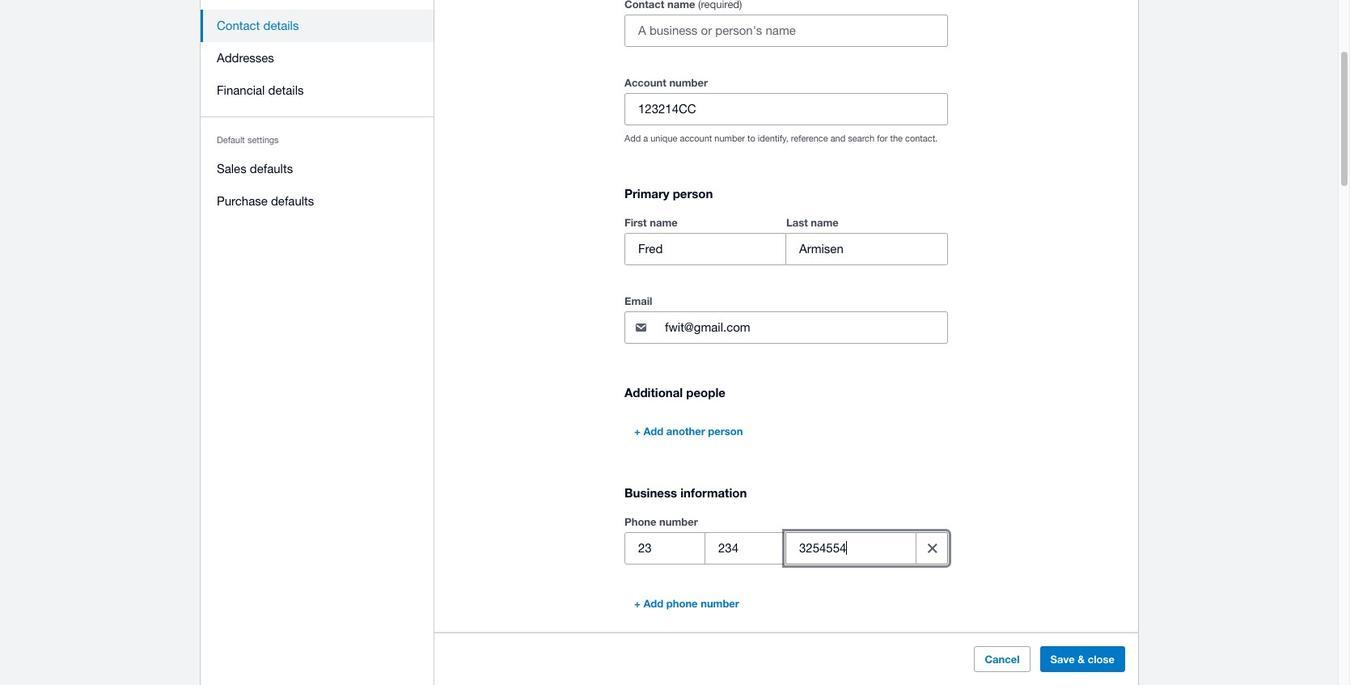 Task type: vqa. For each thing, say whether or not it's contained in the screenshot.
the '16'
no



Task type: locate. For each thing, give the bounding box(es) containing it.
+ left "phone"
[[634, 597, 640, 610]]

last name
[[786, 216, 839, 229]]

default
[[217, 135, 245, 145]]

details
[[263, 19, 299, 32], [268, 83, 304, 97]]

person right primary
[[673, 186, 713, 201]]

0 vertical spatial details
[[263, 19, 299, 32]]

name right first
[[650, 216, 678, 229]]

0 vertical spatial +
[[634, 425, 640, 438]]

addresses
[[217, 51, 274, 65]]

First name field
[[625, 234, 785, 265]]

information
[[680, 486, 747, 500]]

add left another
[[643, 425, 663, 438]]

purchase
[[217, 194, 268, 208]]

purchase defaults link
[[201, 185, 434, 218]]

details down addresses link
[[268, 83, 304, 97]]

add
[[624, 134, 641, 143], [643, 425, 663, 438], [643, 597, 663, 610]]

phone
[[666, 597, 698, 610]]

2 + from the top
[[634, 597, 640, 610]]

2 name from the left
[[811, 216, 839, 229]]

cancel button
[[974, 646, 1030, 672]]

1 vertical spatial details
[[268, 83, 304, 97]]

Last name field
[[786, 234, 947, 265]]

+ inside button
[[634, 425, 640, 438]]

cancel
[[985, 653, 1020, 666]]

number
[[669, 76, 708, 89], [714, 134, 745, 143], [659, 515, 698, 528], [701, 597, 739, 610]]

person
[[673, 186, 713, 201], [708, 425, 743, 438]]

add left the a on the top of page
[[624, 134, 641, 143]]

sales defaults
[[217, 162, 293, 176]]

add left "phone"
[[643, 597, 663, 610]]

and
[[830, 134, 845, 143]]

add inside button
[[643, 425, 663, 438]]

1 horizontal spatial name
[[811, 216, 839, 229]]

business
[[624, 486, 677, 500]]

defaults for sales defaults
[[250, 162, 293, 176]]

default settings
[[217, 135, 279, 145]]

+ add another person
[[634, 425, 743, 438]]

+ for + add phone number
[[634, 597, 640, 610]]

1 + from the top
[[634, 425, 640, 438]]

menu
[[201, 0, 434, 227]]

1 vertical spatial +
[[634, 597, 640, 610]]

remove phone number image
[[916, 532, 948, 565]]

details for contact details
[[263, 19, 299, 32]]

1 vertical spatial defaults
[[271, 194, 314, 208]]

save & close button
[[1040, 646, 1125, 672]]

unique
[[650, 134, 677, 143]]

Area field
[[705, 533, 785, 564]]

+ down additional at the bottom
[[634, 425, 640, 438]]

defaults down sales defaults link
[[271, 194, 314, 208]]

Email text field
[[663, 312, 947, 343]]

another
[[666, 425, 705, 438]]

close
[[1088, 653, 1115, 666]]

add inside button
[[643, 597, 663, 610]]

search
[[848, 134, 874, 143]]

phone number group
[[624, 532, 948, 565]]

A business or person's name field
[[625, 16, 947, 46]]

person inside button
[[708, 425, 743, 438]]

number right "phone"
[[701, 597, 739, 610]]

group
[[624, 213, 948, 265]]

+ inside button
[[634, 597, 640, 610]]

1 vertical spatial add
[[643, 425, 663, 438]]

0 horizontal spatial name
[[650, 216, 678, 229]]

0 vertical spatial defaults
[[250, 162, 293, 176]]

last
[[786, 216, 808, 229]]

name right "last"
[[811, 216, 839, 229]]

2 vertical spatial add
[[643, 597, 663, 610]]

name
[[650, 216, 678, 229], [811, 216, 839, 229]]

defaults down settings
[[250, 162, 293, 176]]

financial details
[[217, 83, 304, 97]]

+
[[634, 425, 640, 438], [634, 597, 640, 610]]

person right another
[[708, 425, 743, 438]]

details right contact
[[263, 19, 299, 32]]

1 vertical spatial person
[[708, 425, 743, 438]]

defaults for purchase defaults
[[271, 194, 314, 208]]

defaults
[[250, 162, 293, 176], [271, 194, 314, 208]]

1 name from the left
[[650, 216, 678, 229]]

+ add another person button
[[624, 418, 753, 444]]

group containing first name
[[624, 213, 948, 265]]



Task type: describe. For each thing, give the bounding box(es) containing it.
additional people
[[624, 385, 725, 400]]

account
[[624, 76, 666, 89]]

to
[[747, 134, 755, 143]]

number right the account
[[669, 76, 708, 89]]

contact.
[[905, 134, 938, 143]]

contact details
[[217, 19, 299, 32]]

a
[[643, 134, 648, 143]]

name for last name
[[811, 216, 839, 229]]

menu containing contact details
[[201, 0, 434, 227]]

people
[[686, 385, 725, 400]]

reference
[[791, 134, 828, 143]]

primary
[[624, 186, 669, 201]]

Number field
[[786, 533, 909, 564]]

email
[[624, 295, 652, 308]]

Account number field
[[625, 94, 947, 125]]

addresses link
[[201, 42, 434, 74]]

Country field
[[625, 533, 705, 564]]

add for + add another person
[[643, 425, 663, 438]]

financial
[[217, 83, 265, 97]]

purchase defaults
[[217, 194, 314, 208]]

0 vertical spatial add
[[624, 134, 641, 143]]

phone
[[624, 515, 656, 528]]

number left to
[[714, 134, 745, 143]]

sales
[[217, 162, 246, 176]]

phone number
[[624, 515, 698, 528]]

business information
[[624, 486, 747, 500]]

financial details link
[[201, 74, 434, 107]]

add a unique account number to identify, reference and search for the contact.
[[624, 134, 938, 143]]

sales defaults link
[[201, 153, 434, 185]]

add for + add phone number
[[643, 597, 663, 610]]

+ add phone number button
[[624, 591, 749, 617]]

settings
[[247, 135, 279, 145]]

0 vertical spatial person
[[673, 186, 713, 201]]

first name
[[624, 216, 678, 229]]

additional
[[624, 385, 683, 400]]

+ add phone number
[[634, 597, 739, 610]]

account
[[680, 134, 712, 143]]

details for financial details
[[268, 83, 304, 97]]

primary person
[[624, 186, 713, 201]]

number down the business information
[[659, 515, 698, 528]]

save
[[1050, 653, 1075, 666]]

contact
[[217, 19, 260, 32]]

for
[[877, 134, 888, 143]]

name for first name
[[650, 216, 678, 229]]

identify,
[[758, 134, 788, 143]]

save & close
[[1050, 653, 1115, 666]]

the
[[890, 134, 903, 143]]

+ for + add another person
[[634, 425, 640, 438]]

first
[[624, 216, 647, 229]]

&
[[1078, 653, 1085, 666]]

number inside "+ add phone number" button
[[701, 597, 739, 610]]

contact details link
[[201, 10, 434, 42]]

account number
[[624, 76, 708, 89]]



